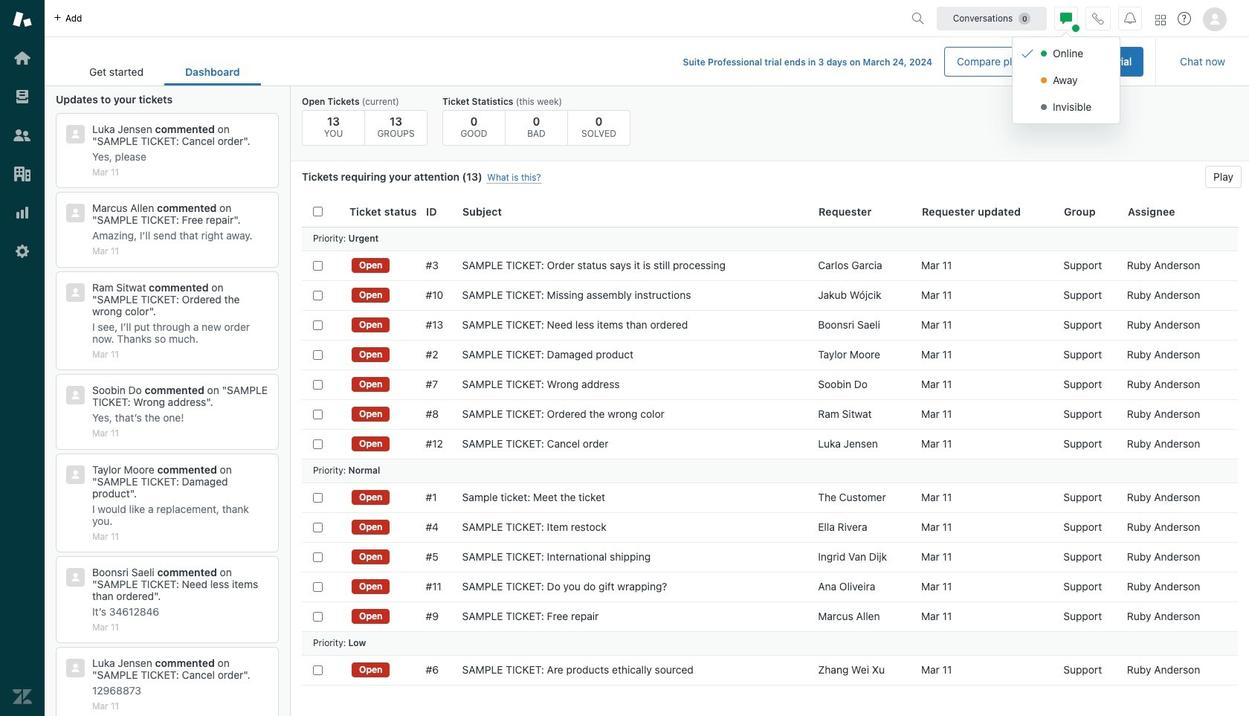 Task type: vqa. For each thing, say whether or not it's contained in the screenshot.
group group
yes



Task type: describe. For each thing, give the bounding box(es) containing it.
reporting image
[[13, 203, 32, 222]]

Select All Tickets checkbox
[[313, 207, 323, 217]]

button displays agent's chat status as online. image
[[1061, 12, 1073, 24]]

admin image
[[13, 242, 32, 261]]

zendesk products image
[[1156, 15, 1166, 25]]

zendesk support image
[[13, 10, 32, 29]]

group group
[[1013, 40, 1120, 121]]

get help image
[[1178, 12, 1192, 25]]



Task type: locate. For each thing, give the bounding box(es) containing it.
radio item
[[1013, 40, 1120, 67]]

None checkbox
[[313, 261, 323, 270], [313, 290, 323, 300], [313, 380, 323, 389], [313, 409, 323, 419], [313, 439, 323, 449], [313, 523, 323, 532], [313, 582, 323, 592], [313, 612, 323, 621], [313, 261, 323, 270], [313, 290, 323, 300], [313, 380, 323, 389], [313, 409, 323, 419], [313, 439, 323, 449], [313, 523, 323, 532], [313, 582, 323, 592], [313, 612, 323, 621]]

grid
[[291, 197, 1250, 716]]

tab
[[68, 58, 164, 86]]

get started image
[[13, 48, 32, 68]]

zendesk image
[[13, 687, 32, 707]]

March 24, 2024 text field
[[863, 57, 933, 68]]

organizations image
[[13, 164, 32, 184]]

views image
[[13, 87, 32, 106]]

customers image
[[13, 126, 32, 145]]

main element
[[0, 0, 45, 716]]

tab list
[[68, 58, 261, 86]]

None checkbox
[[313, 320, 323, 330], [313, 350, 323, 360], [313, 493, 323, 502], [313, 552, 323, 562], [313, 665, 323, 675], [313, 320, 323, 330], [313, 350, 323, 360], [313, 493, 323, 502], [313, 552, 323, 562], [313, 665, 323, 675]]

notifications image
[[1125, 12, 1137, 24]]



